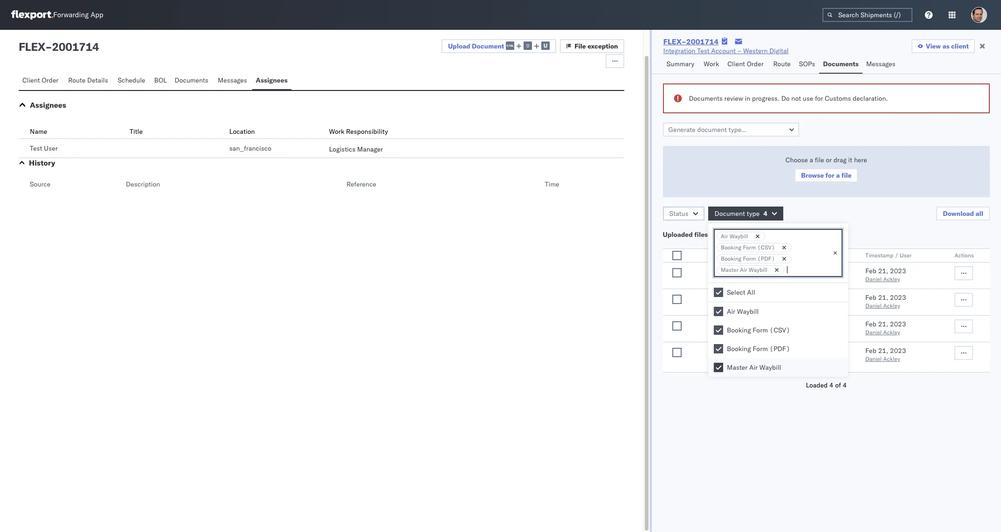 Task type: locate. For each thing, give the bounding box(es) containing it.
2023- up all
[[749, 278, 766, 285]]

screenshot for screenshot 2023-02-21 at 10.10.04 am.png
[[717, 361, 748, 368]]

form up 'flexport-booking-flex-2001714.pdf'
[[743, 320, 758, 328]]

booking- for (pdf)
[[743, 331, 769, 338]]

client order button
[[724, 56, 770, 74], [19, 72, 65, 90]]

type
[[746, 252, 759, 259]]

2 am.png from the top
[[817, 361, 838, 368]]

4 feb from the top
[[866, 347, 877, 355]]

0 vertical spatial 2023-
[[749, 278, 766, 285]]

(pdf) up '21'
[[770, 345, 791, 353]]

san_francisco
[[229, 144, 271, 153]]

waybill down master air waybill link
[[760, 363, 782, 372]]

0 horizontal spatial test
[[30, 144, 42, 153]]

0 vertical spatial booking-
[[743, 304, 769, 311]]

forwarding app link
[[11, 10, 103, 20]]

booking form (csv)
[[721, 244, 775, 251], [717, 293, 780, 302], [727, 326, 791, 334]]

1 horizontal spatial work
[[704, 60, 719, 68]]

document for document type 4
[[715, 209, 745, 218]]

waybill
[[730, 233, 749, 240], [749, 266, 768, 273], [727, 267, 749, 275], [737, 307, 759, 316], [750, 347, 771, 355], [760, 363, 782, 372]]

1 horizontal spatial assignees button
[[252, 72, 291, 90]]

screenshot for screenshot 2023-01-27 at 10.55.56 am.png
[[717, 278, 748, 285]]

3 feb 21, 2023 daniel ackley from the top
[[866, 320, 907, 336]]

test up history
[[30, 144, 42, 153]]

filename
[[765, 252, 790, 259]]

waybill down document type 4
[[730, 233, 749, 240]]

0 vertical spatial am.png
[[817, 278, 838, 285]]

1 horizontal spatial 2001714
[[687, 37, 719, 46]]

0 vertical spatial messages
[[867, 60, 896, 68]]

1 vertical spatial a
[[837, 171, 840, 180]]

0 horizontal spatial work
[[329, 127, 345, 136]]

air waybill
[[721, 233, 749, 240], [717, 267, 749, 275], [727, 307, 759, 316]]

work responsibility
[[329, 127, 388, 136]]

None text field
[[786, 266, 796, 274]]

2 vertical spatial (csv)
[[770, 326, 791, 334]]

2 daniel from the top
[[866, 302, 882, 309]]

client down the integration test account - western digital
[[728, 60, 746, 68]]

documents for left documents "button"
[[175, 76, 208, 84]]

am.png right 10.55.56
[[817, 278, 838, 285]]

2 21, from the top
[[879, 293, 889, 302]]

(pdf) up 01-
[[758, 255, 775, 262]]

2 vertical spatial (pdf)
[[770, 345, 791, 353]]

3 ackley from the top
[[884, 329, 901, 336]]

flex-2001714 link
[[664, 37, 719, 46]]

0 horizontal spatial messages button
[[214, 72, 252, 90]]

0 horizontal spatial documents
[[175, 76, 208, 84]]

flexport-
[[717, 304, 743, 311], [717, 331, 743, 338]]

route
[[774, 60, 791, 68], [68, 76, 86, 84]]

browse for a file button
[[795, 168, 859, 182]]

for right use
[[815, 94, 824, 103]]

am.png
[[817, 278, 838, 285], [817, 361, 838, 368]]

form inside booking form (csv) link
[[743, 293, 758, 302]]

Search Shipments (/) text field
[[823, 8, 913, 22]]

1 screenshot from the top
[[717, 278, 748, 285]]

choose a file or drag it here
[[786, 156, 868, 164]]

2001714
[[687, 37, 719, 46], [52, 40, 99, 54]]

1 vertical spatial 2023-
[[749, 361, 766, 368]]

1 vertical spatial route
[[68, 76, 86, 84]]

route down digital
[[774, 60, 791, 68]]

/ right 'timestamp'
[[895, 252, 899, 259]]

work up logistics
[[329, 127, 345, 136]]

2001714 down forwarding app
[[52, 40, 99, 54]]

flex-2001714
[[664, 37, 719, 46]]

1 horizontal spatial client order
[[728, 60, 764, 68]]

1 vertical spatial master air waybill
[[717, 347, 771, 355]]

booking
[[721, 244, 742, 251], [721, 255, 742, 262], [717, 293, 741, 302], [717, 320, 741, 328], [727, 326, 751, 334], [727, 345, 751, 353]]

1 horizontal spatial for
[[826, 171, 835, 180]]

21, for booking form (pdf)
[[879, 320, 889, 328]]

declaration.
[[853, 94, 889, 103]]

drag
[[834, 156, 847, 164]]

0 vertical spatial a
[[810, 156, 814, 164]]

form up the air waybill link
[[743, 255, 756, 262]]

forwarding
[[53, 10, 89, 19]]

test down flex-2001714 link
[[698, 47, 710, 55]]

0 horizontal spatial /
[[760, 252, 764, 259]]

1 21, from the top
[[879, 267, 889, 275]]

air waybill right ∙
[[721, 233, 749, 240]]

1 vertical spatial user
[[900, 252, 912, 259]]

list box containing select all
[[709, 283, 849, 377]]

browse
[[802, 171, 824, 180]]

1 vertical spatial flex-
[[768, 304, 786, 311]]

0 vertical spatial for
[[815, 94, 824, 103]]

booking- for (csv)
[[743, 304, 769, 311]]

forwarding app
[[53, 10, 103, 19]]

air waybill down booking form (csv) link
[[727, 307, 759, 316]]

1 vertical spatial at
[[785, 361, 790, 368]]

0 vertical spatial test
[[698, 47, 710, 55]]

1 booking- from the top
[[743, 304, 769, 311]]

flexport- down select
[[717, 304, 743, 311]]

2 vertical spatial booking form (pdf)
[[727, 345, 791, 353]]

master air waybill down booking form (pdf) link at bottom right
[[717, 347, 771, 355]]

documents right the sops button on the right
[[824, 60, 859, 68]]

1 daniel from the top
[[866, 276, 882, 283]]

2 booking- from the top
[[743, 331, 769, 338]]

0 horizontal spatial assignees
[[30, 100, 66, 110]]

form up type
[[743, 244, 756, 251]]

2 flexport- from the top
[[717, 331, 743, 338]]

2 ackley from the top
[[884, 302, 901, 309]]

documents for right documents "button"
[[824, 60, 859, 68]]

21, for air waybill
[[879, 267, 889, 275]]

1 vertical spatial booking form (pdf)
[[717, 320, 780, 328]]

browse for a file
[[802, 171, 852, 180]]

0 vertical spatial flexport-
[[717, 304, 743, 311]]

of
[[836, 381, 842, 390]]

4 2023 from the top
[[890, 347, 907, 355]]

0 vertical spatial file
[[815, 156, 825, 164]]

at right 27 on the right of the page
[[785, 278, 790, 285]]

2 2023- from the top
[[749, 361, 766, 368]]

master
[[721, 266, 739, 273], [717, 347, 738, 355], [727, 363, 748, 372]]

view as client button
[[912, 39, 976, 53]]

1 ackley from the top
[[884, 276, 901, 283]]

0 vertical spatial route
[[774, 60, 791, 68]]

screenshot
[[717, 278, 748, 285], [717, 361, 748, 368]]

master air waybill down master air waybill link
[[727, 363, 782, 372]]

order down flex - 2001714
[[42, 76, 59, 84]]

document left type
[[715, 209, 745, 218]]

1 vertical spatial booking form (csv)
[[717, 293, 780, 302]]

2 2023 from the top
[[890, 293, 907, 302]]

1 vertical spatial (pdf)
[[760, 320, 780, 328]]

1 flexport- from the top
[[717, 304, 743, 311]]

waybill down booking form (csv) link
[[737, 307, 759, 316]]

documents
[[824, 60, 859, 68], [175, 76, 208, 84], [689, 94, 723, 103]]

0 horizontal spatial 2001714
[[52, 40, 99, 54]]

10.10.04
[[792, 361, 816, 368]]

3 21, from the top
[[879, 320, 889, 328]]

-
[[45, 40, 52, 54], [738, 47, 742, 55]]

1 feb 21, 2023 daniel ackley from the top
[[866, 267, 907, 283]]

2 feb 21, 2023 daniel ackley from the top
[[866, 293, 907, 309]]

2023- down master air waybill link
[[749, 361, 766, 368]]

history button
[[29, 158, 55, 167]]

2 vertical spatial documents
[[689, 94, 723, 103]]

1 2023- from the top
[[749, 278, 766, 285]]

1 at from the top
[[785, 278, 790, 285]]

integration
[[664, 47, 696, 55]]

air right ∙
[[721, 233, 729, 240]]

2 screenshot from the top
[[717, 361, 748, 368]]

screenshot up select
[[717, 278, 748, 285]]

1 horizontal spatial user
[[900, 252, 912, 259]]

0 vertical spatial screenshot
[[717, 278, 748, 285]]

booking form (csv) inside list box
[[727, 326, 791, 334]]

master down master air waybill link
[[727, 363, 748, 372]]

1 vertical spatial file
[[842, 171, 852, 180]]

booking form (pdf) up the air waybill link
[[721, 255, 775, 262]]

at for 10.55.56
[[785, 278, 790, 285]]

user
[[44, 144, 58, 153], [900, 252, 912, 259]]

(pdf) inside list box
[[770, 345, 791, 353]]

client down flex
[[22, 76, 40, 84]]

form up flexport-booking-flex-2001714.csv at the bottom right of the page
[[743, 293, 758, 302]]

document inside upload document 'button'
[[472, 42, 504, 50]]

for
[[815, 94, 824, 103], [826, 171, 835, 180]]

booking form (pdf) down 'flexport-booking-flex-2001714.pdf'
[[727, 345, 791, 353]]

ackley for air waybill
[[884, 276, 901, 283]]

1 vertical spatial (csv)
[[760, 293, 780, 302]]

0 horizontal spatial file
[[815, 156, 825, 164]]

1 vertical spatial booking-
[[743, 331, 769, 338]]

1 horizontal spatial a
[[837, 171, 840, 180]]

2 at from the top
[[785, 361, 790, 368]]

0 vertical spatial assignees button
[[252, 72, 291, 90]]

history
[[29, 158, 55, 167]]

document inside button
[[717, 252, 745, 259]]

2 feb from the top
[[866, 293, 877, 302]]

route left the details at the left of the page
[[68, 76, 86, 84]]

sops
[[800, 60, 816, 68]]

4 right ∙
[[716, 230, 720, 239]]

a right choose
[[810, 156, 814, 164]]

1 vertical spatial order
[[42, 76, 59, 84]]

client order down flex
[[22, 76, 59, 84]]

flex- down screenshot 2023-01-27 at 10.55.56 am.png
[[768, 304, 786, 311]]

master up select
[[721, 266, 739, 273]]

0 vertical spatial (csv)
[[758, 244, 775, 251]]

responsibility
[[346, 127, 388, 136]]

form inside booking form (pdf) link
[[743, 320, 758, 328]]

flexport- for booking form (pdf)
[[717, 331, 743, 338]]

feb for booking form (csv)
[[866, 293, 877, 302]]

air waybill link
[[717, 266, 749, 278]]

None checkbox
[[673, 251, 682, 260], [673, 268, 682, 278], [714, 288, 724, 297], [673, 295, 682, 304], [714, 307, 724, 316], [714, 326, 724, 335], [673, 251, 682, 260], [673, 268, 682, 278], [714, 288, 724, 297], [673, 295, 682, 304], [714, 307, 724, 316], [714, 326, 724, 335]]

1 2023 from the top
[[890, 267, 907, 275]]

booking- up master air waybill link
[[743, 331, 769, 338]]

ackley for booking form (pdf)
[[884, 329, 901, 336]]

document up the air waybill link
[[717, 252, 745, 259]]

documents button right sops
[[820, 56, 863, 74]]

0 vertical spatial assignees
[[256, 76, 288, 84]]

western
[[744, 47, 768, 55]]

review
[[725, 94, 744, 103]]

documents button right bol
[[171, 72, 214, 90]]

3 2023 from the top
[[890, 320, 907, 328]]

air down booking form (pdf) link at bottom right
[[740, 347, 748, 355]]

flex- down flexport-booking-flex-2001714.csv at the bottom right of the page
[[768, 331, 786, 338]]

waybill down document type / filename
[[749, 266, 768, 273]]

work down account
[[704, 60, 719, 68]]

at right '21'
[[785, 361, 790, 368]]

1 horizontal spatial messages
[[867, 60, 896, 68]]

4 ackley from the top
[[884, 355, 901, 362]]

client order down western
[[728, 60, 764, 68]]

1 vertical spatial messages
[[218, 76, 247, 84]]

daniel for booking form (csv)
[[866, 302, 882, 309]]

booking form (csv) up type
[[721, 244, 775, 251]]

1 horizontal spatial assignees
[[256, 76, 288, 84]]

file left or
[[815, 156, 825, 164]]

/ right type
[[760, 252, 764, 259]]

0 vertical spatial master air waybill
[[721, 266, 768, 273]]

2 horizontal spatial documents
[[824, 60, 859, 68]]

am.png up loaded 4 of 4
[[817, 361, 838, 368]]

test
[[698, 47, 710, 55], [30, 144, 42, 153]]

a down drag
[[837, 171, 840, 180]]

uploaded files ∙ 4
[[663, 230, 720, 239]]

air down type
[[740, 266, 748, 273]]

booking form (csv) up flexport-booking-flex-2001714.csv at the bottom right of the page
[[717, 293, 780, 302]]

0 horizontal spatial client order
[[22, 76, 59, 84]]

flexport- up master air waybill link
[[717, 331, 743, 338]]

file
[[815, 156, 825, 164], [842, 171, 852, 180]]

booking-
[[743, 304, 769, 311], [743, 331, 769, 338]]

- left western
[[738, 47, 742, 55]]

booking- down all
[[743, 304, 769, 311]]

(pdf) up 'flexport-booking-flex-2001714.pdf'
[[760, 320, 780, 328]]

1 vertical spatial flexport-
[[717, 331, 743, 338]]

user up history
[[44, 144, 58, 153]]

(csv) inside booking form (csv) link
[[760, 293, 780, 302]]

1 vertical spatial air waybill
[[717, 267, 749, 275]]

2001714.csv
[[786, 304, 821, 311]]

document right upload
[[472, 42, 504, 50]]

form down 'flexport-booking-flex-2001714.pdf'
[[753, 345, 768, 353]]

1 vertical spatial work
[[329, 127, 345, 136]]

(csv) up filename
[[758, 244, 775, 251]]

1 vertical spatial document
[[715, 209, 745, 218]]

master air waybill link
[[717, 346, 771, 357]]

0 vertical spatial user
[[44, 144, 58, 153]]

(csv) up flexport-booking-flex-2001714.csv at the bottom right of the page
[[760, 293, 780, 302]]

1 vertical spatial am.png
[[817, 361, 838, 368]]

- down forwarding app link
[[45, 40, 52, 54]]

1 feb from the top
[[866, 267, 877, 275]]

daniel for booking form (pdf)
[[866, 329, 882, 336]]

master down booking form (pdf) link at bottom right
[[717, 347, 738, 355]]

description
[[126, 180, 160, 188]]

booking form (pdf)
[[721, 255, 775, 262], [717, 320, 780, 328], [727, 345, 791, 353]]

1 vertical spatial assignees button
[[30, 100, 66, 110]]

1 am.png from the top
[[817, 278, 838, 285]]

file down it
[[842, 171, 852, 180]]

1 vertical spatial documents
[[175, 76, 208, 84]]

0 vertical spatial documents
[[824, 60, 859, 68]]

2 vertical spatial flex-
[[768, 331, 786, 338]]

1 vertical spatial for
[[826, 171, 835, 180]]

documents right bol button
[[175, 76, 208, 84]]

(csv) down flexport-booking-flex-2001714.csv at the bottom right of the page
[[770, 326, 791, 334]]

screenshot down master air waybill link
[[717, 361, 748, 368]]

work for work
[[704, 60, 719, 68]]

master air waybill down type
[[721, 266, 768, 273]]

document type 4
[[715, 209, 768, 218]]

2 vertical spatial document
[[717, 252, 745, 259]]

0 vertical spatial work
[[704, 60, 719, 68]]

document type / filename
[[717, 252, 790, 259]]

3 daniel from the top
[[866, 329, 882, 336]]

0 vertical spatial at
[[785, 278, 790, 285]]

messages
[[867, 60, 896, 68], [218, 76, 247, 84]]

status button
[[663, 207, 705, 221]]

1 horizontal spatial /
[[895, 252, 899, 259]]

sops button
[[796, 56, 820, 74]]

list box
[[709, 283, 849, 377]]

1 vertical spatial client order
[[22, 76, 59, 84]]

1 vertical spatial test
[[30, 144, 42, 153]]

upload document
[[448, 42, 504, 50]]

order down western
[[747, 60, 764, 68]]

client order button down flex
[[19, 72, 65, 90]]

ackley
[[884, 276, 901, 283], [884, 302, 901, 309], [884, 329, 901, 336], [884, 355, 901, 362]]

documents review in progress. do not use for customs declaration.
[[689, 94, 889, 103]]

1 / from the left
[[760, 252, 764, 259]]

1 horizontal spatial documents
[[689, 94, 723, 103]]

exception
[[588, 42, 618, 50]]

assignees
[[256, 76, 288, 84], [30, 100, 66, 110]]

here
[[855, 156, 868, 164]]

air waybill up select
[[717, 267, 749, 275]]

form
[[743, 244, 756, 251], [743, 255, 756, 262], [743, 293, 758, 302], [743, 320, 758, 328], [753, 326, 768, 334], [753, 345, 768, 353]]

1 horizontal spatial file
[[842, 171, 852, 180]]

2 vertical spatial booking form (csv)
[[727, 326, 791, 334]]

None checkbox
[[673, 321, 682, 331], [714, 344, 724, 354], [673, 348, 682, 357], [714, 363, 724, 372], [673, 321, 682, 331], [714, 344, 724, 354], [673, 348, 682, 357], [714, 363, 724, 372]]

2 / from the left
[[895, 252, 899, 259]]

select all
[[727, 288, 756, 297]]

2023- for 02-
[[749, 361, 766, 368]]

2023-
[[749, 278, 766, 285], [749, 361, 766, 368]]

1 vertical spatial master
[[717, 347, 738, 355]]

0 vertical spatial client order
[[728, 60, 764, 68]]

0 horizontal spatial client order button
[[19, 72, 65, 90]]

client order button down western
[[724, 56, 770, 74]]

2023
[[890, 267, 907, 275], [890, 293, 907, 302], [890, 320, 907, 328], [890, 347, 907, 355]]

3 feb from the top
[[866, 320, 877, 328]]

as
[[943, 42, 950, 50]]

client
[[728, 60, 746, 68], [22, 76, 40, 84]]

for down or
[[826, 171, 835, 180]]

0 horizontal spatial route
[[68, 76, 86, 84]]

1 horizontal spatial client
[[728, 60, 746, 68]]

booking form (pdf) up 'flexport-booking-flex-2001714.pdf'
[[717, 320, 780, 328]]

2001714 up account
[[687, 37, 719, 46]]

21,
[[879, 267, 889, 275], [879, 293, 889, 302], [879, 320, 889, 328], [879, 347, 889, 355]]

0 vertical spatial document
[[472, 42, 504, 50]]

0 horizontal spatial assignees button
[[30, 100, 66, 110]]

0 horizontal spatial messages
[[218, 76, 247, 84]]

user right 'timestamp'
[[900, 252, 912, 259]]

flex- up integration
[[664, 37, 687, 46]]

summary button
[[663, 56, 700, 74]]

work inside work button
[[704, 60, 719, 68]]

source
[[30, 180, 50, 188]]

documents left review
[[689, 94, 723, 103]]

4 right of
[[843, 381, 847, 390]]

booking form (csv) down flexport-booking-flex-2001714.csv at the bottom right of the page
[[727, 326, 791, 334]]

21
[[777, 361, 784, 368]]

work button
[[700, 56, 724, 74]]

flexport. image
[[11, 10, 53, 20]]



Task type: vqa. For each thing, say whether or not it's contained in the screenshot.
middle (0)
no



Task type: describe. For each thing, give the bounding box(es) containing it.
assignees inside button
[[256, 76, 288, 84]]

download all
[[943, 209, 984, 218]]

digital
[[770, 47, 789, 55]]

all
[[748, 288, 756, 297]]

2 vertical spatial master
[[727, 363, 748, 372]]

documents for documents review in progress. do not use for customs declaration.
[[689, 94, 723, 103]]

select
[[727, 288, 746, 297]]

am.png for screenshot 2023-01-27 at 10.55.56 am.png
[[817, 278, 838, 285]]

timestamp / user button
[[864, 250, 936, 259]]

flex- for booking form (csv)
[[768, 304, 786, 311]]

feb 21, 2023 daniel ackley for air waybill
[[866, 267, 907, 283]]

integration test account - western digital link
[[664, 46, 789, 56]]

feb 21, 2023 daniel ackley for booking form (pdf)
[[866, 320, 907, 336]]

27
[[777, 278, 784, 285]]

10.55.56
[[792, 278, 816, 285]]

uploaded
[[663, 230, 693, 239]]

status
[[670, 209, 689, 218]]

user inside button
[[900, 252, 912, 259]]

reference
[[347, 180, 377, 188]]

download all button
[[937, 207, 990, 221]]

bol
[[154, 76, 167, 84]]

02-
[[766, 361, 777, 368]]

0 horizontal spatial order
[[42, 76, 59, 84]]

2023- for 01-
[[749, 278, 766, 285]]

0 vertical spatial (pdf)
[[758, 255, 775, 262]]

Generate document type... text field
[[663, 123, 799, 137]]

actions
[[955, 252, 974, 259]]

customs
[[825, 94, 852, 103]]

am.png for screenshot 2023-02-21 at 10.10.04 am.png
[[817, 361, 838, 368]]

a inside button
[[837, 171, 840, 180]]

air down document type / filename
[[717, 267, 726, 275]]

21, for booking form (csv)
[[879, 293, 889, 302]]

0 vertical spatial air waybill
[[721, 233, 749, 240]]

files
[[695, 230, 708, 239]]

flexport- for booking form (csv)
[[717, 304, 743, 311]]

form down flexport-booking-flex-2001714.csv at the bottom right of the page
[[753, 326, 768, 334]]

0 vertical spatial client
[[728, 60, 746, 68]]

route button
[[770, 56, 796, 74]]

air inside master air waybill link
[[740, 347, 748, 355]]

bol button
[[151, 72, 171, 90]]

app
[[91, 10, 103, 19]]

1 horizontal spatial test
[[698, 47, 710, 55]]

screenshot 2023-01-27 at 10.55.56 am.png
[[717, 278, 838, 285]]

timestamp / user
[[866, 252, 912, 259]]

all
[[976, 209, 984, 218]]

title
[[130, 127, 143, 136]]

2023 for booking form (csv)
[[890, 293, 907, 302]]

booking form (pdf) link
[[717, 320, 780, 331]]

0 vertical spatial booking form (pdf)
[[721, 255, 775, 262]]

name
[[30, 127, 47, 136]]

flex - 2001714
[[19, 40, 99, 54]]

0 horizontal spatial a
[[810, 156, 814, 164]]

2023 for air waybill
[[890, 267, 907, 275]]

0 horizontal spatial -
[[45, 40, 52, 54]]

01-
[[766, 278, 777, 285]]

do
[[782, 94, 790, 103]]

1 horizontal spatial client order button
[[724, 56, 770, 74]]

document type / filename button
[[715, 250, 847, 259]]

location
[[229, 127, 255, 136]]

test user
[[30, 144, 58, 153]]

1 horizontal spatial messages button
[[863, 56, 901, 74]]

screenshot 2023-02-21 at 10.10.04 am.png
[[717, 361, 838, 368]]

feb 21, 2023 daniel ackley for booking form (csv)
[[866, 293, 907, 309]]

route for route
[[774, 60, 791, 68]]

manager
[[357, 145, 383, 153]]

1 horizontal spatial documents button
[[820, 56, 863, 74]]

route details
[[68, 76, 108, 84]]

view as client
[[926, 42, 969, 50]]

integration test account - western digital
[[664, 47, 789, 55]]

schedule button
[[114, 72, 151, 90]]

schedule
[[118, 76, 145, 84]]

4 daniel from the top
[[866, 355, 882, 362]]

booking form (pdf) inside list box
[[727, 345, 791, 353]]

flex- for booking form (pdf)
[[768, 331, 786, 338]]

details
[[87, 76, 108, 84]]

choose
[[786, 156, 808, 164]]

4 feb 21, 2023 daniel ackley from the top
[[866, 347, 907, 362]]

air left 02-
[[750, 363, 758, 372]]

flex
[[19, 40, 45, 54]]

download
[[943, 209, 975, 218]]

1 horizontal spatial -
[[738, 47, 742, 55]]

air down select
[[727, 307, 736, 316]]

0 vertical spatial master
[[721, 266, 739, 273]]

messages for leftmost messages button
[[218, 76, 247, 84]]

0 vertical spatial flex-
[[664, 37, 687, 46]]

0 vertical spatial booking form (csv)
[[721, 244, 775, 251]]

or
[[826, 156, 832, 164]]

0 horizontal spatial client
[[22, 76, 40, 84]]

loaded
[[806, 381, 828, 390]]

upload document button
[[442, 39, 557, 53]]

logistics
[[329, 145, 356, 153]]

file inside browse for a file button
[[842, 171, 852, 180]]

4 right type
[[764, 209, 768, 218]]

booking form (csv) link
[[717, 293, 780, 304]]

2 vertical spatial master air waybill
[[727, 363, 782, 372]]

progress.
[[753, 94, 780, 103]]

work for work responsibility
[[329, 127, 345, 136]]

upload
[[448, 42, 471, 50]]

ackley for booking form (csv)
[[884, 302, 901, 309]]

waybill down type
[[727, 267, 749, 275]]

file exception
[[575, 42, 618, 50]]

4 21, from the top
[[879, 347, 889, 355]]

feb for booking form (pdf)
[[866, 320, 877, 328]]

0 horizontal spatial documents button
[[171, 72, 214, 90]]

waybill up 02-
[[750, 347, 771, 355]]

loaded 4 of 4
[[806, 381, 847, 390]]

type
[[747, 209, 760, 218]]

at for 10.10.04
[[785, 361, 790, 368]]

not
[[792, 94, 802, 103]]

1 horizontal spatial order
[[747, 60, 764, 68]]

use
[[803, 94, 814, 103]]

4 left of
[[830, 381, 834, 390]]

summary
[[667, 60, 695, 68]]

for inside browse for a file button
[[826, 171, 835, 180]]

2001714.pdf
[[786, 331, 821, 338]]

0 horizontal spatial for
[[815, 94, 824, 103]]

logistics manager
[[329, 145, 383, 153]]

1 vertical spatial assignees
[[30, 100, 66, 110]]

route for route details
[[68, 76, 86, 84]]

messages for right messages button
[[867, 60, 896, 68]]

daniel for air waybill
[[866, 276, 882, 283]]

0 horizontal spatial user
[[44, 144, 58, 153]]

view
[[926, 42, 941, 50]]

timestamp
[[866, 252, 894, 259]]

client
[[952, 42, 969, 50]]

route details button
[[65, 72, 114, 90]]

2 vertical spatial air waybill
[[727, 307, 759, 316]]

it
[[849, 156, 853, 164]]

account
[[712, 47, 736, 55]]

document for document type / filename
[[717, 252, 745, 259]]

file
[[575, 42, 586, 50]]

2023 for booking form (pdf)
[[890, 320, 907, 328]]

in
[[745, 94, 751, 103]]

∙
[[710, 230, 714, 239]]

feb for air waybill
[[866, 267, 877, 275]]



